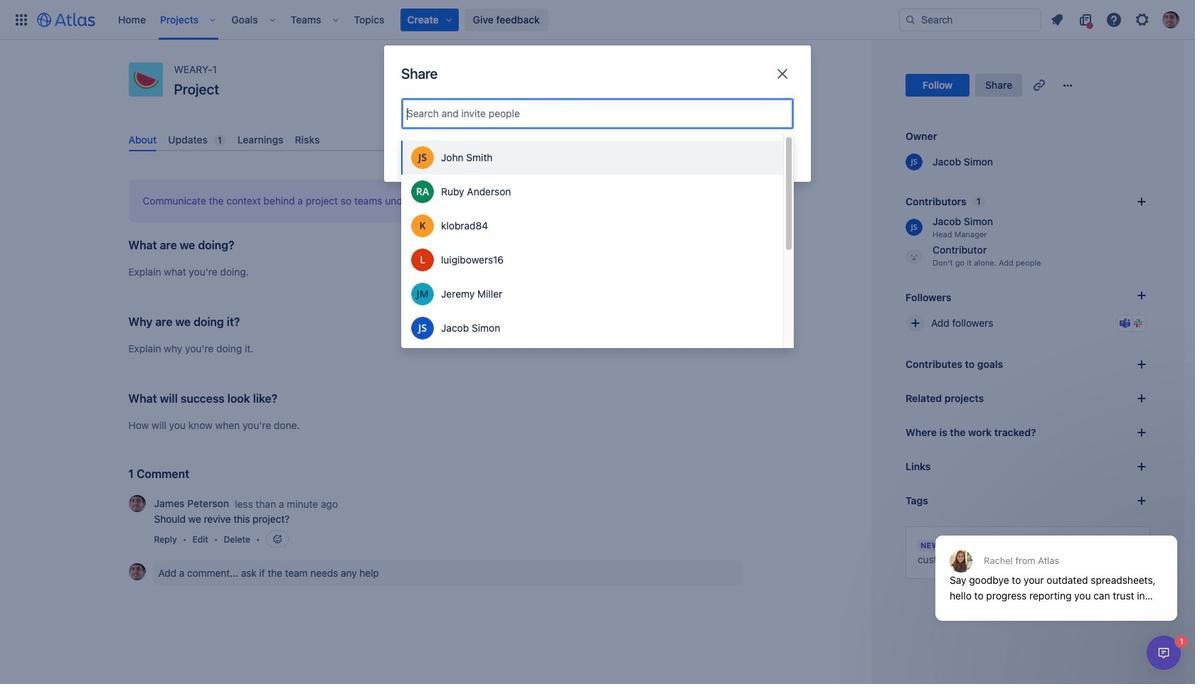 Task type: describe. For each thing, give the bounding box(es) containing it.
top element
[[9, 0, 899, 39]]

close modal image
[[774, 65, 791, 83]]

help image
[[1105, 11, 1122, 28]]

Search field
[[899, 8, 1041, 31]]

add a follower image
[[1133, 287, 1150, 304]]

msteams logo showing  channels are connected to this project image
[[1120, 318, 1131, 329]]

search image
[[905, 14, 916, 25]]



Task type: vqa. For each thing, say whether or not it's contained in the screenshot.
tab list
yes



Task type: locate. For each thing, give the bounding box(es) containing it.
None search field
[[899, 8, 1041, 31]]

dialog
[[928, 501, 1184, 632], [1147, 637, 1181, 671]]

tab list
[[123, 128, 749, 152]]

banner
[[0, 0, 1195, 40]]

None text field
[[407, 107, 410, 121]]

close banner image
[[1127, 539, 1138, 551]]

0 vertical spatial dialog
[[928, 501, 1184, 632]]

add follower image
[[907, 315, 924, 332]]

slack logo showing nan channels are connected to this project image
[[1132, 318, 1144, 329]]

1 vertical spatial dialog
[[1147, 637, 1181, 671]]



